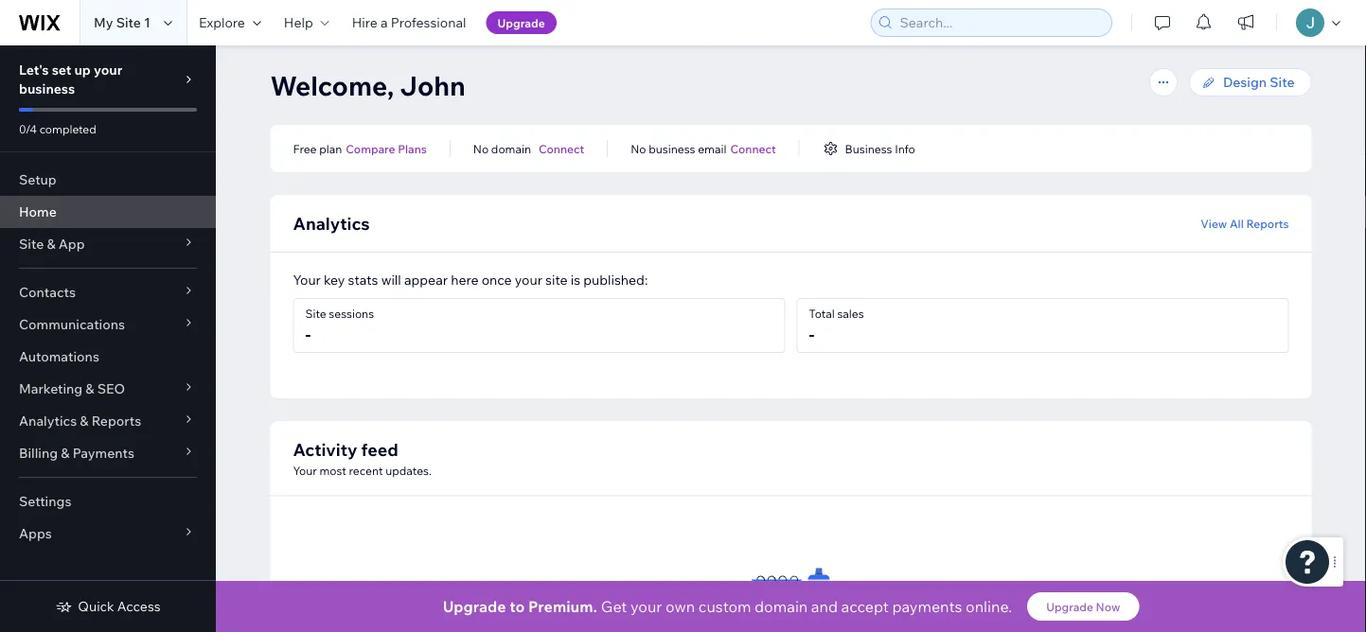 Task type: vqa. For each thing, say whether or not it's contained in the screenshot.
Inventory corresponding to Inventory LINK
no



Task type: locate. For each thing, give the bounding box(es) containing it.
your left most
[[293, 464, 317, 478]]

reports for view all reports
[[1247, 216, 1289, 231]]

business down let's
[[19, 80, 75, 97]]

0 horizontal spatial domain
[[491, 142, 531, 156]]

hire a professional link
[[341, 0, 478, 45]]

view all reports button
[[1201, 215, 1289, 232]]

my site 1
[[94, 14, 150, 31]]

&
[[47, 236, 55, 252], [86, 381, 94, 397], [80, 413, 89, 429], [61, 445, 70, 462]]

0 vertical spatial business
[[19, 80, 75, 97]]

site right 'design'
[[1270, 74, 1295, 90]]

1 horizontal spatial reports
[[1247, 216, 1289, 231]]

completed
[[39, 122, 96, 136]]

let's set up your business
[[19, 62, 122, 97]]

1 no from the left
[[473, 142, 489, 156]]

recent
[[349, 464, 383, 478]]

site inside dropdown button
[[19, 236, 44, 252]]

business
[[845, 142, 892, 156]]

1 horizontal spatial connect link
[[730, 140, 776, 157]]

design site
[[1223, 74, 1295, 90]]

custom
[[699, 598, 751, 616]]

Search... field
[[894, 9, 1106, 36]]

0 vertical spatial reports
[[1247, 216, 1289, 231]]

analytics
[[293, 213, 370, 234], [19, 413, 77, 429]]

2 connect link from the left
[[730, 140, 776, 157]]

no left email at top
[[631, 142, 646, 156]]

2 - from the left
[[809, 323, 815, 345]]

1 vertical spatial business
[[649, 142, 695, 156]]

plan
[[319, 142, 342, 156]]

analytics down marketing
[[19, 413, 77, 429]]

reports
[[1247, 216, 1289, 231], [92, 413, 141, 429]]

plans
[[398, 142, 427, 156]]

no right plans
[[473, 142, 489, 156]]

quick
[[78, 598, 114, 615]]

site left sessions
[[305, 307, 326, 321]]

payments
[[73, 445, 134, 462]]

free
[[293, 142, 317, 156]]

your right up
[[94, 62, 122, 78]]

1 horizontal spatial business
[[649, 142, 695, 156]]

your left site
[[515, 272, 543, 288]]

your inside let's set up your business
[[94, 62, 122, 78]]

0 horizontal spatial connect
[[539, 142, 584, 156]]

your right get
[[631, 598, 662, 616]]

& for billing
[[61, 445, 70, 462]]

business
[[19, 80, 75, 97], [649, 142, 695, 156]]

0 horizontal spatial no
[[473, 142, 489, 156]]

quick access
[[78, 598, 161, 615]]

site
[[116, 14, 141, 31], [1270, 74, 1295, 90], [19, 236, 44, 252], [305, 307, 326, 321]]

site down home
[[19, 236, 44, 252]]

billing
[[19, 445, 58, 462]]

reports right all
[[1247, 216, 1289, 231]]

0 horizontal spatial reports
[[92, 413, 141, 429]]

- for total sales -
[[809, 323, 815, 345]]

site left 1 at the left
[[116, 14, 141, 31]]

and
[[811, 598, 838, 616]]

online.
[[966, 598, 1012, 616]]

0/4
[[19, 122, 37, 136]]

your inside activity feed your most recent updates.
[[293, 464, 317, 478]]

site
[[546, 272, 568, 288]]

settings link
[[0, 486, 216, 518]]

site inside site sessions -
[[305, 307, 326, 321]]

help button
[[273, 0, 341, 45]]

analytics for analytics & reports
[[19, 413, 77, 429]]

1 vertical spatial analytics
[[19, 413, 77, 429]]

your
[[94, 62, 122, 78], [515, 272, 543, 288], [631, 598, 662, 616]]

is
[[571, 272, 580, 288]]

design
[[1223, 74, 1267, 90]]

contacts button
[[0, 276, 216, 309]]

get
[[601, 598, 627, 616]]

set
[[52, 62, 71, 78]]

no domain connect
[[473, 142, 584, 156]]

- for site sessions -
[[305, 323, 311, 345]]

& up billing & payments
[[80, 413, 89, 429]]

& left app
[[47, 236, 55, 252]]

billing & payments button
[[0, 437, 216, 470]]

0 vertical spatial your
[[94, 62, 122, 78]]

connect link for no business email connect
[[730, 140, 776, 157]]

1 connect from the left
[[539, 142, 584, 156]]

business left email at top
[[649, 142, 695, 156]]

site & app
[[19, 236, 85, 252]]

connect
[[539, 142, 584, 156], [730, 142, 776, 156]]

1 horizontal spatial domain
[[755, 598, 808, 616]]

published:
[[583, 272, 648, 288]]

1 horizontal spatial connect
[[730, 142, 776, 156]]

- inside site sessions -
[[305, 323, 311, 345]]

0 horizontal spatial your
[[94, 62, 122, 78]]

business inside let's set up your business
[[19, 80, 75, 97]]

reports down seo
[[92, 413, 141, 429]]

most
[[319, 464, 346, 478]]

1 connect link from the left
[[539, 140, 584, 157]]

& right billing
[[61, 445, 70, 462]]

hire
[[352, 14, 378, 31]]

activity
[[293, 439, 357, 460]]

upgrade for upgrade
[[498, 16, 545, 30]]

analytics up key
[[293, 213, 370, 234]]

your left key
[[293, 272, 321, 288]]

0/4 completed
[[19, 122, 96, 136]]

2 your from the top
[[293, 464, 317, 478]]

welcome, john
[[270, 69, 466, 102]]

2 no from the left
[[631, 142, 646, 156]]

seo
[[97, 381, 125, 397]]

analytics & reports
[[19, 413, 141, 429]]

1 horizontal spatial -
[[809, 323, 815, 345]]

marketing & seo
[[19, 381, 125, 397]]

sales
[[837, 307, 864, 321]]

& left seo
[[86, 381, 94, 397]]

upgrade left the now
[[1047, 600, 1094, 614]]

0 horizontal spatial connect link
[[539, 140, 584, 157]]

1 horizontal spatial analytics
[[293, 213, 370, 234]]

0 horizontal spatial -
[[305, 323, 311, 345]]

0 vertical spatial analytics
[[293, 213, 370, 234]]

0 horizontal spatial business
[[19, 80, 75, 97]]

automations link
[[0, 341, 216, 373]]

1 vertical spatial reports
[[92, 413, 141, 429]]

upgrade for upgrade now
[[1047, 600, 1094, 614]]

key
[[324, 272, 345, 288]]

setup
[[19, 171, 57, 188]]

domain
[[491, 142, 531, 156], [755, 598, 808, 616]]

reports inside dropdown button
[[92, 413, 141, 429]]

- inside total sales -
[[809, 323, 815, 345]]

-
[[305, 323, 311, 345], [809, 323, 815, 345]]

2 vertical spatial your
[[631, 598, 662, 616]]

0 horizontal spatial analytics
[[19, 413, 77, 429]]

payments
[[892, 598, 963, 616]]

all
[[1230, 216, 1244, 231]]

once
[[482, 272, 512, 288]]

1 vertical spatial your
[[515, 272, 543, 288]]

upgrade
[[498, 16, 545, 30], [443, 598, 506, 616], [1047, 600, 1094, 614]]

to
[[510, 598, 525, 616]]

quick access button
[[55, 598, 161, 615]]

home
[[19, 204, 57, 220]]

1 horizontal spatial no
[[631, 142, 646, 156]]

your
[[293, 272, 321, 288], [293, 464, 317, 478]]

app
[[58, 236, 85, 252]]

total sales -
[[809, 307, 864, 345]]

sidebar element
[[0, 45, 216, 633]]

1 vertical spatial your
[[293, 464, 317, 478]]

analytics inside dropdown button
[[19, 413, 77, 429]]

explore
[[199, 14, 245, 31]]

0 vertical spatial your
[[293, 272, 321, 288]]

a
[[381, 14, 388, 31]]

reports inside button
[[1247, 216, 1289, 231]]

1 - from the left
[[305, 323, 311, 345]]

upgrade right professional on the left top of page
[[498, 16, 545, 30]]

communications button
[[0, 309, 216, 341]]

business info
[[845, 142, 915, 156]]

upgrade left to
[[443, 598, 506, 616]]



Task type: describe. For each thing, give the bounding box(es) containing it.
here
[[451, 272, 479, 288]]

john
[[400, 69, 466, 102]]

& for marketing
[[86, 381, 94, 397]]

upgrade now button
[[1028, 593, 1139, 621]]

design site link
[[1189, 68, 1312, 97]]

activity feed your most recent updates.
[[293, 439, 432, 478]]

feed
[[361, 439, 398, 460]]

upgrade to premium. get your own custom domain and accept payments online.
[[443, 598, 1012, 616]]

site & app button
[[0, 228, 216, 260]]

home link
[[0, 196, 216, 228]]

updates.
[[386, 464, 432, 478]]

appear
[[404, 272, 448, 288]]

access
[[117, 598, 161, 615]]

automations
[[19, 348, 99, 365]]

my
[[94, 14, 113, 31]]

site sessions -
[[305, 307, 374, 345]]

compare plans link
[[346, 140, 427, 157]]

hire a professional
[[352, 14, 466, 31]]

marketing & seo button
[[0, 373, 216, 405]]

compare
[[346, 142, 395, 156]]

business info button
[[823, 140, 915, 157]]

1 vertical spatial domain
[[755, 598, 808, 616]]

upgrade now
[[1047, 600, 1121, 614]]

welcome,
[[270, 69, 394, 102]]

no for no domain
[[473, 142, 489, 156]]

will
[[381, 272, 401, 288]]

apps
[[19, 526, 52, 542]]

settings
[[19, 493, 71, 510]]

apps button
[[0, 518, 216, 550]]

now
[[1096, 600, 1121, 614]]

setup link
[[0, 164, 216, 196]]

view
[[1201, 216, 1227, 231]]

free plan compare plans
[[293, 142, 427, 156]]

own
[[666, 598, 695, 616]]

connect link for no domain connect
[[539, 140, 584, 157]]

your key stats will appear here once your site is published:
[[293, 272, 648, 288]]

& for site
[[47, 236, 55, 252]]

marketing
[[19, 381, 83, 397]]

1 your from the top
[[293, 272, 321, 288]]

total
[[809, 307, 835, 321]]

upgrade for upgrade to premium. get your own custom domain and accept payments online.
[[443, 598, 506, 616]]

info
[[895, 142, 915, 156]]

1
[[144, 14, 150, 31]]

analytics & reports button
[[0, 405, 216, 437]]

email
[[698, 142, 727, 156]]

stats
[[348, 272, 378, 288]]

1 horizontal spatial your
[[515, 272, 543, 288]]

up
[[74, 62, 91, 78]]

upgrade button
[[486, 11, 557, 34]]

communications
[[19, 316, 125, 333]]

sessions
[[329, 307, 374, 321]]

analytics for analytics
[[293, 213, 370, 234]]

0 vertical spatial domain
[[491, 142, 531, 156]]

billing & payments
[[19, 445, 134, 462]]

let's
[[19, 62, 49, 78]]

2 connect from the left
[[730, 142, 776, 156]]

2 horizontal spatial your
[[631, 598, 662, 616]]

accept
[[841, 598, 889, 616]]

no business email connect
[[631, 142, 776, 156]]

contacts
[[19, 284, 76, 301]]

& for analytics
[[80, 413, 89, 429]]

help
[[284, 14, 313, 31]]

reports for analytics & reports
[[92, 413, 141, 429]]

no for no business email
[[631, 142, 646, 156]]

premium.
[[528, 598, 597, 616]]



